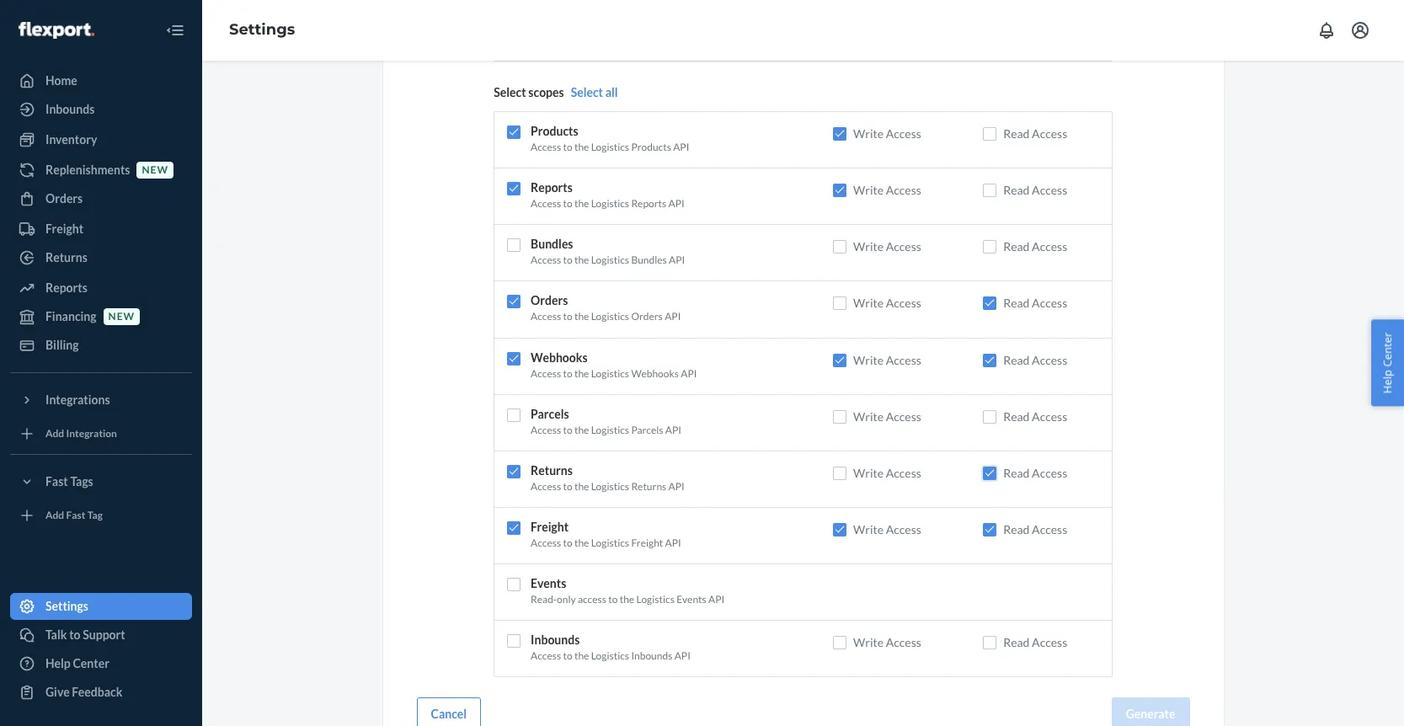 Task type: vqa. For each thing, say whether or not it's contained in the screenshot.


Task type: locate. For each thing, give the bounding box(es) containing it.
read access for parcels
[[1004, 409, 1068, 424]]

the up access
[[575, 537, 589, 549]]

0 vertical spatial products
[[531, 124, 579, 138]]

events
[[531, 576, 566, 591], [677, 593, 707, 606]]

write access for inbounds
[[854, 636, 922, 650]]

0 horizontal spatial settings
[[46, 599, 88, 613]]

None checkbox
[[507, 182, 521, 196], [983, 184, 997, 197], [833, 240, 847, 254], [983, 240, 997, 254], [507, 295, 521, 309], [507, 408, 521, 422], [833, 410, 847, 424], [983, 410, 997, 424], [833, 467, 847, 480], [507, 578, 521, 592], [833, 636, 847, 650], [507, 182, 521, 196], [983, 184, 997, 197], [833, 240, 847, 254], [983, 240, 997, 254], [507, 295, 521, 309], [507, 408, 521, 422], [833, 410, 847, 424], [983, 410, 997, 424], [833, 467, 847, 480], [507, 578, 521, 592], [833, 636, 847, 650]]

the for orders
[[575, 310, 589, 323]]

api inside parcels access to the logistics parcels api
[[666, 424, 682, 436]]

the up freight access to the logistics freight api
[[575, 480, 589, 493]]

read for returns
[[1004, 466, 1030, 480]]

2 horizontal spatial freight
[[631, 537, 663, 549]]

select
[[494, 85, 526, 99], [571, 85, 603, 99]]

0 vertical spatial parcels
[[531, 407, 569, 421]]

2 read from the top
[[1004, 183, 1030, 197]]

support
[[83, 628, 125, 642]]

the up reports access to the logistics reports api
[[575, 141, 589, 153]]

bundles up orders access to the logistics orders api
[[631, 254, 667, 267]]

0 horizontal spatial help
[[46, 656, 71, 671]]

9 write from the top
[[854, 636, 884, 650]]

generate button
[[1112, 698, 1190, 726]]

integrations
[[46, 393, 110, 407]]

webhooks down orders access to the logistics orders api
[[531, 350, 588, 365]]

logistics up events read-only access to the logistics events api
[[591, 537, 629, 549]]

logistics right access
[[637, 593, 675, 606]]

1 read from the top
[[1004, 126, 1030, 141]]

center
[[1381, 333, 1396, 367], [73, 656, 109, 671]]

all
[[606, 85, 618, 99]]

1 vertical spatial center
[[73, 656, 109, 671]]

1 horizontal spatial settings
[[229, 20, 295, 39]]

1 write from the top
[[854, 126, 884, 141]]

write for reports
[[854, 183, 884, 197]]

orders for orders access to the logistics orders api
[[531, 294, 568, 308]]

talk to support
[[46, 628, 125, 642]]

give feedback
[[46, 685, 123, 699]]

home
[[46, 73, 77, 88]]

1 horizontal spatial reports
[[531, 180, 573, 195]]

logistics up the "returns access to the logistics returns api"
[[591, 424, 629, 436]]

logistics inside the webhooks access to the logistics webhooks api
[[591, 367, 629, 380]]

the inside events read-only access to the logistics events api
[[620, 593, 635, 606]]

the inside the products access to the logistics products api
[[575, 141, 589, 153]]

0 vertical spatial new
[[142, 164, 168, 176]]

1 horizontal spatial center
[[1381, 333, 1396, 367]]

0 horizontal spatial new
[[108, 310, 135, 323]]

to inside inbounds access to the logistics inbounds api
[[563, 650, 573, 663]]

add for add fast tag
[[46, 509, 64, 522]]

2 write from the top
[[854, 183, 884, 197]]

inbounds down only
[[531, 633, 580, 647]]

2 write access from the top
[[854, 183, 922, 197]]

1 horizontal spatial returns
[[531, 463, 573, 478]]

to up the webhooks access to the logistics webhooks api
[[563, 310, 573, 323]]

api inside the products access to the logistics products api
[[673, 141, 690, 153]]

2 vertical spatial freight
[[631, 537, 663, 549]]

add down the fast tags
[[46, 509, 64, 522]]

to up orders access to the logistics orders api
[[563, 254, 573, 267]]

1 horizontal spatial freight
[[531, 520, 569, 534]]

api for orders
[[665, 310, 681, 323]]

0 vertical spatial help center
[[1381, 333, 1396, 394]]

api inside the "returns access to the logistics returns api"
[[669, 480, 685, 493]]

0 vertical spatial reports
[[531, 180, 573, 195]]

write access for webhooks
[[854, 353, 922, 367]]

0 vertical spatial add
[[46, 428, 64, 440]]

the inside reports access to the logistics reports api
[[575, 197, 589, 210]]

write access for reports
[[854, 183, 922, 197]]

logistics for freight
[[591, 537, 629, 549]]

1 horizontal spatial settings link
[[229, 20, 295, 39]]

add fast tag link
[[10, 502, 192, 529]]

talk to support button
[[10, 622, 192, 649]]

reports
[[531, 180, 573, 195], [631, 197, 667, 210], [46, 281, 87, 295]]

freight
[[46, 222, 83, 236], [531, 520, 569, 534], [631, 537, 663, 549]]

1 select from the left
[[494, 85, 526, 99]]

inbounds down events read-only access to the logistics events api
[[631, 650, 673, 663]]

the inside parcels access to the logistics parcels api
[[575, 424, 589, 436]]

fast tags button
[[10, 469, 192, 495]]

1 vertical spatial add
[[46, 509, 64, 522]]

read access for inbounds
[[1004, 636, 1068, 650]]

1 vertical spatial fast
[[66, 509, 85, 522]]

the up the "returns access to the logistics returns api"
[[575, 424, 589, 436]]

api for bundles
[[669, 254, 685, 267]]

home link
[[10, 67, 192, 94]]

parcels down the webhooks access to the logistics webhooks api
[[531, 407, 569, 421]]

write for inbounds
[[854, 636, 884, 650]]

the for reports
[[575, 197, 589, 210]]

2 read access from the top
[[1004, 183, 1068, 197]]

write
[[854, 126, 884, 141], [854, 183, 884, 197], [854, 240, 884, 254], [854, 296, 884, 310], [854, 353, 884, 367], [854, 409, 884, 424], [854, 466, 884, 480], [854, 522, 884, 537], [854, 636, 884, 650]]

billing
[[46, 338, 79, 352]]

api
[[673, 141, 690, 153], [669, 197, 685, 210], [669, 254, 685, 267], [665, 310, 681, 323], [681, 367, 697, 380], [666, 424, 682, 436], [669, 480, 685, 493], [665, 537, 682, 549], [709, 593, 725, 606], [675, 650, 691, 663]]

select left scopes
[[494, 85, 526, 99]]

inbounds access to the logistics inbounds api
[[531, 633, 691, 663]]

7 write from the top
[[854, 466, 884, 480]]

the inside freight access to the logistics freight api
[[575, 537, 589, 549]]

2 vertical spatial returns
[[631, 480, 667, 493]]

1 vertical spatial events
[[677, 593, 707, 606]]

0 vertical spatial webhooks
[[531, 350, 588, 365]]

to inside events read-only access to the logistics events api
[[609, 593, 618, 606]]

to up the "returns access to the logistics returns api"
[[563, 424, 573, 436]]

1 horizontal spatial help
[[1381, 370, 1396, 394]]

events read-only access to the logistics events api
[[531, 576, 725, 606]]

1 vertical spatial returns
[[531, 463, 573, 478]]

logistics inside parcels access to the logistics parcels api
[[591, 424, 629, 436]]

help center
[[1381, 333, 1396, 394], [46, 656, 109, 671]]

2 horizontal spatial orders
[[631, 310, 663, 323]]

7 read access from the top
[[1004, 466, 1068, 480]]

write access for returns
[[854, 466, 922, 480]]

6 write access from the top
[[854, 409, 922, 424]]

8 write access from the top
[[854, 522, 922, 537]]

api inside freight access to the logistics freight api
[[665, 537, 682, 549]]

api for reports
[[669, 197, 685, 210]]

5 read from the top
[[1004, 353, 1030, 367]]

0 vertical spatial center
[[1381, 333, 1396, 367]]

to for bundles
[[563, 254, 573, 267]]

the inside the "returns access to the logistics returns api"
[[575, 480, 589, 493]]

the inside the webhooks access to the logistics webhooks api
[[575, 367, 589, 380]]

api inside events read-only access to the logistics events api
[[709, 593, 725, 606]]

bundles access to the logistics bundles api
[[531, 237, 685, 267]]

parcels up the "returns access to the logistics returns api"
[[631, 424, 664, 436]]

3 read access from the top
[[1004, 240, 1068, 254]]

select all button
[[571, 84, 618, 101]]

center inside the help center link
[[73, 656, 109, 671]]

logistics for parcels
[[591, 424, 629, 436]]

orders down replenishments
[[46, 191, 83, 206]]

freight up events read-only access to the logistics events api
[[631, 537, 663, 549]]

1 horizontal spatial parcels
[[631, 424, 664, 436]]

2 select from the left
[[571, 85, 603, 99]]

to right access
[[609, 593, 618, 606]]

to inside parcels access to the logistics parcels api
[[563, 424, 573, 436]]

api inside reports access to the logistics reports api
[[669, 197, 685, 210]]

to down select scopes select all
[[563, 141, 573, 153]]

read
[[1004, 126, 1030, 141], [1004, 183, 1030, 197], [1004, 240, 1030, 254], [1004, 296, 1030, 310], [1004, 353, 1030, 367], [1004, 409, 1030, 424], [1004, 466, 1030, 480], [1004, 522, 1030, 537], [1004, 636, 1030, 650]]

freight for freight
[[46, 222, 83, 236]]

access
[[886, 126, 922, 141], [1032, 126, 1068, 141], [531, 141, 561, 153], [886, 183, 922, 197], [1032, 183, 1068, 197], [531, 197, 561, 210], [886, 240, 922, 254], [1032, 240, 1068, 254], [531, 254, 561, 267], [886, 296, 922, 310], [1032, 296, 1068, 310], [531, 310, 561, 323], [886, 353, 922, 367], [1032, 353, 1068, 367], [531, 367, 561, 380], [886, 409, 922, 424], [1032, 409, 1068, 424], [531, 424, 561, 436], [886, 466, 922, 480], [1032, 466, 1068, 480], [531, 480, 561, 493], [886, 522, 922, 537], [1032, 522, 1068, 537], [531, 537, 561, 549], [886, 636, 922, 650], [1032, 636, 1068, 650], [531, 650, 561, 663]]

returns down parcels access to the logistics parcels api
[[531, 463, 573, 478]]

0 vertical spatial inbounds
[[46, 102, 95, 116]]

logistics up freight access to the logistics freight api
[[591, 480, 629, 493]]

write for webhooks
[[854, 353, 884, 367]]

the up parcels access to the logistics parcels api
[[575, 367, 589, 380]]

0 horizontal spatial reports
[[46, 281, 87, 295]]

the down access
[[575, 650, 589, 663]]

parcels
[[531, 407, 569, 421], [631, 424, 664, 436]]

api for parcels
[[666, 424, 682, 436]]

returns for returns
[[46, 250, 87, 265]]

api inside the webhooks access to the logistics webhooks api
[[681, 367, 697, 380]]

1 vertical spatial orders
[[531, 294, 568, 308]]

2 vertical spatial reports
[[46, 281, 87, 295]]

new down reports link
[[108, 310, 135, 323]]

0 vertical spatial help
[[1381, 370, 1396, 394]]

logistics inside freight access to the logistics freight api
[[591, 537, 629, 549]]

the up the webhooks access to the logistics webhooks api
[[575, 310, 589, 323]]

1 vertical spatial products
[[631, 141, 671, 153]]

new
[[142, 164, 168, 176], [108, 310, 135, 323]]

read access for reports
[[1004, 183, 1068, 197]]

bundles
[[531, 237, 573, 251], [631, 254, 667, 267]]

to inside the products access to the logistics products api
[[563, 141, 573, 153]]

7 write access from the top
[[854, 466, 922, 480]]

fast left "tag"
[[66, 509, 85, 522]]

inbounds
[[46, 102, 95, 116], [531, 633, 580, 647], [631, 650, 673, 663]]

0 vertical spatial freight
[[46, 222, 83, 236]]

6 write from the top
[[854, 409, 884, 424]]

fast
[[46, 474, 68, 489], [66, 509, 85, 522]]

0 horizontal spatial events
[[531, 576, 566, 591]]

inbounds for inbounds
[[46, 102, 95, 116]]

1 write access from the top
[[854, 126, 922, 141]]

to inside the webhooks access to the logistics webhooks api
[[563, 367, 573, 380]]

bundles down reports access to the logistics reports api
[[531, 237, 573, 251]]

1 horizontal spatial new
[[142, 164, 168, 176]]

reports down the products access to the logistics products api
[[531, 180, 573, 195]]

to right the talk
[[69, 628, 81, 642]]

help center button
[[1372, 320, 1405, 406]]

read for freight
[[1004, 522, 1030, 537]]

to up only
[[563, 537, 573, 549]]

logistics up the bundles access to the logistics bundles api on the left top of page
[[591, 197, 629, 210]]

settings link
[[229, 20, 295, 39], [10, 593, 192, 620]]

orders up the webhooks access to the logistics webhooks api
[[631, 310, 663, 323]]

write access
[[854, 126, 922, 141], [854, 183, 922, 197], [854, 240, 922, 254], [854, 296, 922, 310], [854, 353, 922, 367], [854, 409, 922, 424], [854, 466, 922, 480], [854, 522, 922, 537], [854, 636, 922, 650]]

2 add from the top
[[46, 509, 64, 522]]

8 write from the top
[[854, 522, 884, 537]]

5 write from the top
[[854, 353, 884, 367]]

0 horizontal spatial orders
[[46, 191, 83, 206]]

8 read access from the top
[[1004, 522, 1068, 537]]

5 write access from the top
[[854, 353, 922, 367]]

5 read access from the top
[[1004, 353, 1068, 367]]

4 write from the top
[[854, 296, 884, 310]]

1 horizontal spatial inbounds
[[531, 633, 580, 647]]

help inside button
[[1381, 370, 1396, 394]]

1 vertical spatial new
[[108, 310, 135, 323]]

the up the bundles access to the logistics bundles api on the left top of page
[[575, 197, 589, 210]]

logistics up orders access to the logistics orders api
[[591, 254, 629, 267]]

settings
[[229, 20, 295, 39], [46, 599, 88, 613]]

4 write access from the top
[[854, 296, 922, 310]]

logistics up the webhooks access to the logistics webhooks api
[[591, 310, 629, 323]]

2 vertical spatial orders
[[631, 310, 663, 323]]

inbounds for inbounds access to the logistics inbounds api
[[531, 633, 580, 647]]

1 vertical spatial settings link
[[10, 593, 192, 620]]

read access for returns
[[1004, 466, 1068, 480]]

3 read from the top
[[1004, 240, 1030, 254]]

1 add from the top
[[46, 428, 64, 440]]

cancel
[[431, 707, 467, 722]]

api for products
[[673, 141, 690, 153]]

9 read from the top
[[1004, 636, 1030, 650]]

0 horizontal spatial select
[[494, 85, 526, 99]]

products down select scopes select all
[[531, 124, 579, 138]]

to inside freight access to the logistics freight api
[[563, 537, 573, 549]]

reports for reports
[[46, 281, 87, 295]]

add inside 'link'
[[46, 428, 64, 440]]

read for parcels
[[1004, 409, 1030, 424]]

1 read access from the top
[[1004, 126, 1068, 141]]

4 read access from the top
[[1004, 296, 1068, 310]]

select scopes select all
[[494, 85, 618, 99]]

0 horizontal spatial bundles
[[531, 237, 573, 251]]

feedback
[[72, 685, 123, 699]]

to inside the "returns access to the logistics returns api"
[[563, 480, 573, 493]]

3 write from the top
[[854, 240, 884, 254]]

None checkbox
[[507, 126, 521, 139], [833, 127, 847, 141], [983, 127, 997, 141], [833, 184, 847, 197], [507, 239, 521, 252], [833, 297, 847, 310], [983, 297, 997, 310], [507, 352, 521, 365], [833, 354, 847, 367], [983, 354, 997, 367], [507, 465, 521, 479], [983, 467, 997, 480], [507, 522, 521, 535], [833, 523, 847, 537], [983, 523, 997, 537], [507, 635, 521, 648], [983, 636, 997, 650], [507, 126, 521, 139], [833, 127, 847, 141], [983, 127, 997, 141], [833, 184, 847, 197], [507, 239, 521, 252], [833, 297, 847, 310], [983, 297, 997, 310], [507, 352, 521, 365], [833, 354, 847, 367], [983, 354, 997, 367], [507, 465, 521, 479], [983, 467, 997, 480], [507, 522, 521, 535], [833, 523, 847, 537], [983, 523, 997, 537], [507, 635, 521, 648], [983, 636, 997, 650]]

0 horizontal spatial returns
[[46, 250, 87, 265]]

9 write access from the top
[[854, 636, 922, 650]]

logistics inside reports access to the logistics reports api
[[591, 197, 629, 210]]

logistics up parcels access to the logistics parcels api
[[591, 367, 629, 380]]

products access to the logistics products api
[[531, 124, 690, 153]]

give feedback button
[[10, 679, 192, 706]]

9 read access from the top
[[1004, 636, 1068, 650]]

read for webhooks
[[1004, 353, 1030, 367]]

1 horizontal spatial webhooks
[[631, 367, 679, 380]]

freight up returns link in the top of the page
[[46, 222, 83, 236]]

to for reports
[[563, 197, 573, 210]]

add integration link
[[10, 420, 192, 447]]

0 horizontal spatial parcels
[[531, 407, 569, 421]]

2 horizontal spatial reports
[[631, 197, 667, 210]]

the up orders access to the logistics orders api
[[575, 254, 589, 267]]

0 horizontal spatial webhooks
[[531, 350, 588, 365]]

inventory
[[46, 132, 97, 147]]

3 write access from the top
[[854, 240, 922, 254]]

freight up read- on the left bottom of page
[[531, 520, 569, 534]]

0 horizontal spatial settings link
[[10, 593, 192, 620]]

returns down the freight link
[[46, 250, 87, 265]]

logistics for reports
[[591, 197, 629, 210]]

access
[[578, 593, 607, 606]]

read access for products
[[1004, 126, 1068, 141]]

logistics down access
[[591, 650, 629, 663]]

webhooks
[[531, 350, 588, 365], [631, 367, 679, 380]]

0 vertical spatial settings
[[229, 20, 295, 39]]

the right access
[[620, 593, 635, 606]]

6 read from the top
[[1004, 409, 1030, 424]]

0 horizontal spatial inbounds
[[46, 102, 95, 116]]

0 vertical spatial orders
[[46, 191, 83, 206]]

None text field
[[494, 28, 1113, 62]]

read-
[[531, 593, 557, 606]]

products up reports access to the logistics reports api
[[631, 141, 671, 153]]

logistics
[[591, 141, 629, 153], [591, 197, 629, 210], [591, 254, 629, 267], [591, 310, 629, 323], [591, 367, 629, 380], [591, 424, 629, 436], [591, 480, 629, 493], [591, 537, 629, 549], [637, 593, 675, 606], [591, 650, 629, 663]]

to inside orders access to the logistics orders api
[[563, 310, 573, 323]]

1 vertical spatial help
[[46, 656, 71, 671]]

read access
[[1004, 126, 1068, 141], [1004, 183, 1068, 197], [1004, 240, 1068, 254], [1004, 296, 1068, 310], [1004, 353, 1068, 367], [1004, 409, 1068, 424], [1004, 466, 1068, 480], [1004, 522, 1068, 537], [1004, 636, 1068, 650]]

to up freight access to the logistics freight api
[[563, 480, 573, 493]]

4 read from the top
[[1004, 296, 1030, 310]]

1 horizontal spatial help center
[[1381, 333, 1396, 394]]

the for freight
[[575, 537, 589, 549]]

1 vertical spatial bundles
[[631, 254, 667, 267]]

scopes
[[529, 85, 564, 99]]

0 vertical spatial fast
[[46, 474, 68, 489]]

the
[[575, 141, 589, 153], [575, 197, 589, 210], [575, 254, 589, 267], [575, 310, 589, 323], [575, 367, 589, 380], [575, 424, 589, 436], [575, 480, 589, 493], [575, 537, 589, 549], [620, 593, 635, 606], [575, 650, 589, 663]]

to
[[563, 141, 573, 153], [563, 197, 573, 210], [563, 254, 573, 267], [563, 310, 573, 323], [563, 367, 573, 380], [563, 424, 573, 436], [563, 480, 573, 493], [563, 537, 573, 549], [609, 593, 618, 606], [69, 628, 81, 642], [563, 650, 573, 663]]

6 read access from the top
[[1004, 409, 1068, 424]]

webhooks access to the logistics webhooks api
[[531, 350, 697, 380]]

open notifications image
[[1317, 20, 1337, 40]]

webhooks up parcels access to the logistics parcels api
[[631, 367, 679, 380]]

api inside inbounds access to the logistics inbounds api
[[675, 650, 691, 663]]

1 vertical spatial reports
[[631, 197, 667, 210]]

add
[[46, 428, 64, 440], [46, 509, 64, 522]]

1 vertical spatial inbounds
[[531, 633, 580, 647]]

logistics inside orders access to the logistics orders api
[[591, 310, 629, 323]]

1 vertical spatial help center
[[46, 656, 109, 671]]

write access for orders
[[854, 296, 922, 310]]

write access for bundles
[[854, 240, 922, 254]]

add left integration
[[46, 428, 64, 440]]

api for freight
[[665, 537, 682, 549]]

freight link
[[10, 216, 192, 243]]

0 vertical spatial settings link
[[229, 20, 295, 39]]

to up parcels access to the logistics parcels api
[[563, 367, 573, 380]]

products
[[531, 124, 579, 138], [631, 141, 671, 153]]

logistics inside the "returns access to the logistics returns api"
[[591, 480, 629, 493]]

api inside the bundles access to the logistics bundles api
[[669, 254, 685, 267]]

orders
[[46, 191, 83, 206], [531, 294, 568, 308], [631, 310, 663, 323]]

1 vertical spatial settings
[[46, 599, 88, 613]]

1 horizontal spatial orders
[[531, 294, 568, 308]]

logistics inside the products access to the logistics products api
[[591, 141, 629, 153]]

select left all
[[571, 85, 603, 99]]

returns up freight access to the logistics freight api
[[631, 480, 667, 493]]

api for inbounds
[[675, 650, 691, 663]]

logistics inside inbounds access to the logistics inbounds api
[[591, 650, 629, 663]]

to inside reports access to the logistics reports api
[[563, 197, 573, 210]]

7 read from the top
[[1004, 466, 1030, 480]]

new up the orders link
[[142, 164, 168, 176]]

2 vertical spatial inbounds
[[631, 650, 673, 663]]

inbounds down home
[[46, 102, 95, 116]]

to inside the bundles access to the logistics bundles api
[[563, 254, 573, 267]]

8 read from the top
[[1004, 522, 1030, 537]]

logistics inside the bundles access to the logistics bundles api
[[591, 254, 629, 267]]

reports up the bundles access to the logistics bundles api on the left top of page
[[631, 197, 667, 210]]

fast inside dropdown button
[[46, 474, 68, 489]]

help
[[1381, 370, 1396, 394], [46, 656, 71, 671]]

the inside the bundles access to the logistics bundles api
[[575, 254, 589, 267]]

reports for reports access to the logistics reports api
[[531, 180, 573, 195]]

1 horizontal spatial select
[[571, 85, 603, 99]]

write access for products
[[854, 126, 922, 141]]

fast left tags
[[46, 474, 68, 489]]

logistics for bundles
[[591, 254, 629, 267]]

1 vertical spatial freight
[[531, 520, 569, 534]]

0 horizontal spatial freight
[[46, 222, 83, 236]]

logistics up reports access to the logistics reports api
[[591, 141, 629, 153]]

to down only
[[563, 650, 573, 663]]

logistics inside events read-only access to the logistics events api
[[637, 593, 675, 606]]

the inside inbounds access to the logistics inbounds api
[[575, 650, 589, 663]]

api inside orders access to the logistics orders api
[[665, 310, 681, 323]]

read access for orders
[[1004, 296, 1068, 310]]

to up the bundles access to the logistics bundles api on the left top of page
[[563, 197, 573, 210]]

orders down the bundles access to the logistics bundles api on the left top of page
[[531, 294, 568, 308]]

0 horizontal spatial center
[[73, 656, 109, 671]]

open account menu image
[[1351, 20, 1371, 40]]

the inside orders access to the logistics orders api
[[575, 310, 589, 323]]

write for products
[[854, 126, 884, 141]]

center inside help center button
[[1381, 333, 1396, 367]]

reports up financing
[[46, 281, 87, 295]]

returns
[[46, 250, 87, 265], [531, 463, 573, 478], [631, 480, 667, 493]]

0 vertical spatial bundles
[[531, 237, 573, 251]]

0 vertical spatial returns
[[46, 250, 87, 265]]



Task type: describe. For each thing, give the bounding box(es) containing it.
help center link
[[10, 651, 192, 677]]

new for replenishments
[[142, 164, 168, 176]]

generate
[[1126, 707, 1176, 722]]

to for returns
[[563, 480, 573, 493]]

talk
[[46, 628, 67, 642]]

orders access to the logistics orders api
[[531, 294, 681, 323]]

write for parcels
[[854, 409, 884, 424]]

access inside the webhooks access to the logistics webhooks api
[[531, 367, 561, 380]]

only
[[557, 593, 576, 606]]

reports link
[[10, 275, 192, 302]]

inbounds link
[[10, 96, 192, 123]]

access inside parcels access to the logistics parcels api
[[531, 424, 561, 436]]

orders link
[[10, 185, 192, 212]]

write for bundles
[[854, 240, 884, 254]]

the for parcels
[[575, 424, 589, 436]]

read access for bundles
[[1004, 240, 1068, 254]]

help center inside button
[[1381, 333, 1396, 394]]

2 horizontal spatial inbounds
[[631, 650, 673, 663]]

read for products
[[1004, 126, 1030, 141]]

2 horizontal spatial returns
[[631, 480, 667, 493]]

reports access to the logistics reports api
[[531, 180, 685, 210]]

close navigation image
[[165, 20, 185, 40]]

freight access to the logistics freight api
[[531, 520, 682, 549]]

access inside the products access to the logistics products api
[[531, 141, 561, 153]]

the for returns
[[575, 480, 589, 493]]

add integration
[[46, 428, 117, 440]]

0 vertical spatial events
[[531, 576, 566, 591]]

returns for returns access to the logistics returns api
[[531, 463, 573, 478]]

to for parcels
[[563, 424, 573, 436]]

give
[[46, 685, 70, 699]]

access inside the "returns access to the logistics returns api"
[[531, 480, 561, 493]]

freight for freight access to the logistics freight api
[[531, 520, 569, 534]]

write access for freight
[[854, 522, 922, 537]]

write for returns
[[854, 466, 884, 480]]

cancel button
[[417, 698, 481, 726]]

inventory link
[[10, 126, 192, 153]]

logistics for orders
[[591, 310, 629, 323]]

settings inside 'link'
[[46, 599, 88, 613]]

write for freight
[[854, 522, 884, 537]]

tag
[[87, 509, 103, 522]]

the for products
[[575, 141, 589, 153]]

to for products
[[563, 141, 573, 153]]

access inside freight access to the logistics freight api
[[531, 537, 561, 549]]

read for reports
[[1004, 183, 1030, 197]]

read access for webhooks
[[1004, 353, 1068, 367]]

orders for orders
[[46, 191, 83, 206]]

returns link
[[10, 244, 192, 271]]

1 vertical spatial webhooks
[[631, 367, 679, 380]]

1 horizontal spatial bundles
[[631, 254, 667, 267]]

fast tags
[[46, 474, 93, 489]]

access inside inbounds access to the logistics inbounds api
[[531, 650, 561, 663]]

read for bundles
[[1004, 240, 1030, 254]]

write access for parcels
[[854, 409, 922, 424]]

new for financing
[[108, 310, 135, 323]]

flexport logo image
[[19, 22, 94, 39]]

read access for freight
[[1004, 522, 1068, 537]]

tags
[[70, 474, 93, 489]]

read for orders
[[1004, 296, 1030, 310]]

add for add integration
[[46, 428, 64, 440]]

to for inbounds
[[563, 650, 573, 663]]

to inside talk to support 'button'
[[69, 628, 81, 642]]

0 horizontal spatial products
[[531, 124, 579, 138]]

returns access to the logistics returns api
[[531, 463, 685, 493]]

to for orders
[[563, 310, 573, 323]]

logistics for products
[[591, 141, 629, 153]]

read for inbounds
[[1004, 636, 1030, 650]]

parcels access to the logistics parcels api
[[531, 407, 682, 436]]

1 horizontal spatial events
[[677, 593, 707, 606]]

logistics for webhooks
[[591, 367, 629, 380]]

integration
[[66, 428, 117, 440]]

replenishments
[[46, 163, 130, 177]]

api for webhooks
[[681, 367, 697, 380]]

logistics for inbounds
[[591, 650, 629, 663]]

integrations button
[[10, 387, 192, 414]]

1 vertical spatial parcels
[[631, 424, 664, 436]]

api for returns
[[669, 480, 685, 493]]

0 horizontal spatial help center
[[46, 656, 109, 671]]

financing
[[46, 309, 97, 324]]

access inside orders access to the logistics orders api
[[531, 310, 561, 323]]

to for freight
[[563, 537, 573, 549]]

the for inbounds
[[575, 650, 589, 663]]

access inside reports access to the logistics reports api
[[531, 197, 561, 210]]

the for webhooks
[[575, 367, 589, 380]]

to for webhooks
[[563, 367, 573, 380]]

the for bundles
[[575, 254, 589, 267]]

billing link
[[10, 332, 192, 359]]

write for orders
[[854, 296, 884, 310]]

access inside the bundles access to the logistics bundles api
[[531, 254, 561, 267]]

1 horizontal spatial products
[[631, 141, 671, 153]]

add fast tag
[[46, 509, 103, 522]]

logistics for returns
[[591, 480, 629, 493]]



